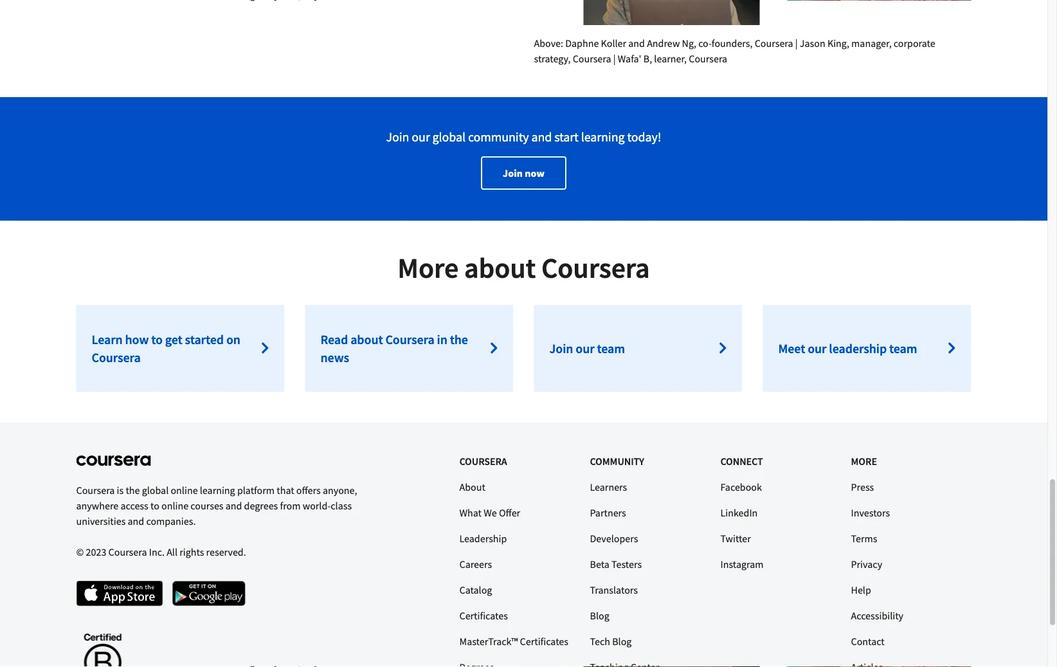 Task type: vqa. For each thing, say whether or not it's contained in the screenshot.
THE WITH
no



Task type: describe. For each thing, give the bounding box(es) containing it.
investors
[[852, 506, 891, 519]]

today!
[[628, 129, 662, 145]]

download on the app store image
[[76, 581, 163, 606]]

join now link
[[481, 156, 567, 190]]

accessibility
[[852, 609, 904, 622]]

learners link
[[590, 481, 628, 494]]

learn
[[92, 331, 123, 347]]

ng,
[[683, 37, 697, 49]]

0 vertical spatial learning
[[582, 129, 625, 145]]

coursera inside read about coursera in the news
[[386, 331, 435, 347]]

companies.
[[146, 515, 196, 528]]

learn how to get started on coursera link
[[76, 305, 285, 392]]

all
[[167, 546, 178, 559]]

developers
[[590, 532, 639, 545]]

about for more
[[465, 250, 536, 286]]

rights
[[180, 546, 204, 559]]

tech
[[590, 635, 611, 648]]

privacy link
[[852, 558, 883, 571]]

careers
[[460, 558, 492, 571]]

to inside 'learn how to get started on coursera'
[[151, 331, 163, 347]]

blog link
[[590, 609, 610, 622]]

terms link
[[852, 532, 878, 545]]

meet our leadership team link
[[764, 305, 972, 392]]

join for join now
[[503, 167, 523, 179]]

our for leadership
[[808, 340, 827, 356]]

b,
[[644, 52, 653, 65]]

translators link
[[590, 584, 638, 597]]

and right courses
[[226, 500, 242, 513]]

1 vertical spatial |
[[614, 52, 616, 65]]

above: daphne koller and andrew ng, co-founders, coursera | jason king, manager, corporate strategy, coursera | wafa' b, learner, coursera
[[534, 37, 936, 65]]

about for read
[[351, 331, 383, 347]]

what we offer link
[[460, 506, 521, 519]]

learner,
[[655, 52, 687, 65]]

translators
[[590, 584, 638, 597]]

and left start
[[532, 129, 552, 145]]

facebook
[[721, 481, 763, 494]]

twitter
[[721, 532, 751, 545]]

news
[[321, 349, 349, 365]]

linkedin link
[[721, 506, 758, 519]]

what
[[460, 506, 482, 519]]

world-
[[303, 500, 331, 513]]

and inside above: daphne koller and andrew ng, co-founders, coursera | jason king, manager, corporate strategy, coursera | wafa' b, learner, coursera
[[629, 37, 645, 49]]

© 2023 coursera inc. all rights reserved.
[[76, 546, 246, 559]]

terms
[[852, 532, 878, 545]]

learn how to get started on coursera
[[92, 331, 241, 365]]

join our team link
[[534, 305, 743, 392]]

1 horizontal spatial global
[[433, 129, 466, 145]]

co-
[[699, 37, 712, 49]]

developers link
[[590, 532, 639, 545]]

leadership link
[[460, 532, 507, 545]]

help link
[[852, 584, 872, 597]]

tech blog
[[590, 635, 632, 648]]

jason
[[800, 37, 826, 49]]

our story image
[[550, 0, 972, 25]]

chevron right image for join our team
[[719, 342, 728, 355]]

tech blog link
[[590, 635, 632, 648]]

global inside coursera is the global online learning platform that offers anyone, anywhere access to online courses and degrees from world-class universities and companies.
[[142, 484, 169, 497]]

in
[[437, 331, 448, 347]]

0 horizontal spatial blog
[[590, 609, 610, 622]]

mastertrack™ certificates link
[[460, 635, 569, 648]]

certificates link
[[460, 609, 508, 622]]

our for team
[[576, 340, 595, 356]]

beta testers
[[590, 558, 642, 571]]

team inside meet our leadership team link
[[890, 340, 918, 356]]

read
[[321, 331, 348, 347]]

coursera is the global online learning platform that offers anyone, anywhere access to online courses and degrees from world-class universities and companies.
[[76, 484, 357, 528]]

join our global community and start learning today!
[[386, 129, 662, 145]]

join our team
[[550, 340, 626, 356]]

offers
[[297, 484, 321, 497]]

how
[[125, 331, 149, 347]]

press link
[[852, 481, 875, 494]]

leadership
[[460, 532, 507, 545]]

courses
[[191, 500, 224, 513]]

team inside join our team link
[[597, 340, 626, 356]]

andrew
[[647, 37, 680, 49]]

is
[[117, 484, 124, 497]]

and down access
[[128, 515, 144, 528]]

we
[[484, 506, 497, 519]]

linkedin
[[721, 506, 758, 519]]



Task type: locate. For each thing, give the bounding box(es) containing it.
to
[[151, 331, 163, 347], [151, 500, 159, 513]]

the inside read about coursera in the news
[[450, 331, 468, 347]]

more
[[852, 455, 878, 468]]

online up "companies."
[[162, 500, 189, 513]]

certificates up mastertrack™
[[460, 609, 508, 622]]

more
[[398, 250, 459, 286]]

above:
[[534, 37, 564, 49]]

mastertrack™
[[460, 635, 518, 648]]

chevron right image inside join our team link
[[719, 342, 728, 355]]

join
[[386, 129, 410, 145], [503, 167, 523, 179], [550, 340, 574, 356]]

anyone,
[[323, 484, 357, 497]]

on
[[226, 331, 241, 347]]

chevron right image inside meet our leadership team link
[[949, 342, 957, 355]]

1 chevron right image from the left
[[490, 342, 498, 355]]

0 horizontal spatial our
[[412, 129, 430, 145]]

1 horizontal spatial |
[[796, 37, 798, 49]]

coursera
[[460, 455, 507, 468]]

learning up courses
[[200, 484, 235, 497]]

chevron right image for read about coursera in the news
[[490, 342, 498, 355]]

chevron right image inside learn how to get started on coursera "link"
[[261, 342, 269, 355]]

now
[[525, 167, 545, 179]]

1 horizontal spatial certificates
[[520, 635, 569, 648]]

2 horizontal spatial join
[[550, 340, 574, 356]]

0 vertical spatial the
[[450, 331, 468, 347]]

0 vertical spatial to
[[151, 331, 163, 347]]

blog up tech
[[590, 609, 610, 622]]

1 horizontal spatial chevron right image
[[719, 342, 728, 355]]

coursera image
[[76, 454, 151, 468]]

learners
[[590, 481, 628, 494]]

|
[[796, 37, 798, 49], [614, 52, 616, 65]]

the right in
[[450, 331, 468, 347]]

chevron right image for meet our leadership team
[[949, 342, 957, 355]]

from
[[280, 500, 301, 513]]

join for join our global community and start learning today!
[[386, 129, 410, 145]]

the
[[450, 331, 468, 347], [126, 484, 140, 497]]

beta testers link
[[590, 558, 642, 571]]

team
[[597, 340, 626, 356], [890, 340, 918, 356]]

get
[[165, 331, 183, 347]]

leadership
[[830, 340, 887, 356]]

read about coursera in the news
[[321, 331, 468, 365]]

0 vertical spatial certificates
[[460, 609, 508, 622]]

investors link
[[852, 506, 891, 519]]

beta
[[590, 558, 610, 571]]

join now
[[503, 167, 545, 179]]

help
[[852, 584, 872, 597]]

community
[[468, 129, 529, 145]]

offer
[[499, 506, 521, 519]]

mastertrack™ certificates
[[460, 635, 569, 648]]

get it on google play image
[[172, 581, 246, 606]]

1 vertical spatial to
[[151, 500, 159, 513]]

facebook link
[[721, 481, 763, 494]]

to inside coursera is the global online learning platform that offers anyone, anywhere access to online courses and degrees from world-class universities and companies.
[[151, 500, 159, 513]]

2 chevron right image from the left
[[949, 342, 957, 355]]

0 vertical spatial online
[[171, 484, 198, 497]]

meet our leadership team
[[779, 340, 918, 356]]

0 horizontal spatial certificates
[[460, 609, 508, 622]]

0 horizontal spatial learning
[[200, 484, 235, 497]]

2 vertical spatial join
[[550, 340, 574, 356]]

coursera
[[755, 37, 794, 49], [573, 52, 612, 65], [689, 52, 728, 65], [542, 250, 650, 286], [386, 331, 435, 347], [92, 349, 141, 365], [76, 484, 115, 497], [109, 546, 147, 559]]

chevron right image
[[261, 342, 269, 355], [949, 342, 957, 355]]

wafa'
[[618, 52, 642, 65]]

global up access
[[142, 484, 169, 497]]

1 horizontal spatial learning
[[582, 129, 625, 145]]

strategy,
[[534, 52, 571, 65]]

partners link
[[590, 506, 627, 519]]

1 horizontal spatial blog
[[613, 635, 632, 648]]

chevron right image for learn how to get started on coursera
[[261, 342, 269, 355]]

certified b corporation image
[[76, 626, 129, 667]]

partners
[[590, 506, 627, 519]]

0 horizontal spatial chevron right image
[[490, 342, 498, 355]]

our for global
[[412, 129, 430, 145]]

accessibility link
[[852, 609, 904, 622]]

1 vertical spatial certificates
[[520, 635, 569, 648]]

meet
[[779, 340, 806, 356]]

global
[[433, 129, 466, 145], [142, 484, 169, 497]]

to right access
[[151, 500, 159, 513]]

about
[[460, 481, 486, 494]]

access
[[121, 500, 149, 513]]

0 horizontal spatial about
[[351, 331, 383, 347]]

about link
[[460, 481, 486, 494]]

chevron right image inside read about coursera in the news link
[[490, 342, 498, 355]]

1 horizontal spatial join
[[503, 167, 523, 179]]

global left community
[[433, 129, 466, 145]]

0 horizontal spatial chevron right image
[[261, 342, 269, 355]]

1 horizontal spatial team
[[890, 340, 918, 356]]

the right is at the left of page
[[126, 484, 140, 497]]

1 horizontal spatial chevron right image
[[949, 342, 957, 355]]

0 horizontal spatial the
[[126, 484, 140, 497]]

press
[[852, 481, 875, 494]]

coursera inside coursera is the global online learning platform that offers anyone, anywhere access to online courses and degrees from world-class universities and companies.
[[76, 484, 115, 497]]

1 vertical spatial about
[[351, 331, 383, 347]]

join inside join our team link
[[550, 340, 574, 356]]

degrees
[[244, 500, 278, 513]]

catalog link
[[460, 584, 493, 597]]

learning
[[582, 129, 625, 145], [200, 484, 235, 497]]

1 chevron right image from the left
[[261, 342, 269, 355]]

1 vertical spatial join
[[503, 167, 523, 179]]

| left jason
[[796, 37, 798, 49]]

more about coursera
[[398, 250, 650, 286]]

what we offer
[[460, 506, 521, 519]]

contact
[[852, 635, 885, 648]]

reserved.
[[206, 546, 246, 559]]

started
[[185, 331, 224, 347]]

certificates right mastertrack™
[[520, 635, 569, 648]]

0 vertical spatial join
[[386, 129, 410, 145]]

founders,
[[712, 37, 753, 49]]

0 horizontal spatial global
[[142, 484, 169, 497]]

1 vertical spatial online
[[162, 500, 189, 513]]

and up wafa'
[[629, 37, 645, 49]]

join inside join now button
[[503, 167, 523, 179]]

| left wafa'
[[614, 52, 616, 65]]

1 vertical spatial the
[[126, 484, 140, 497]]

1 vertical spatial blog
[[613, 635, 632, 648]]

1 horizontal spatial about
[[465, 250, 536, 286]]

anywhere
[[76, 500, 119, 513]]

king,
[[828, 37, 850, 49]]

2 horizontal spatial our
[[808, 340, 827, 356]]

instagram link
[[721, 558, 764, 571]]

0 horizontal spatial team
[[597, 340, 626, 356]]

1 vertical spatial global
[[142, 484, 169, 497]]

0 vertical spatial blog
[[590, 609, 610, 622]]

0 vertical spatial |
[[796, 37, 798, 49]]

careers link
[[460, 558, 492, 571]]

class
[[331, 500, 352, 513]]

0 horizontal spatial |
[[614, 52, 616, 65]]

1 horizontal spatial our
[[576, 340, 595, 356]]

that
[[277, 484, 295, 497]]

universities
[[76, 515, 126, 528]]

chevron right image
[[490, 342, 498, 355], [719, 342, 728, 355]]

learning right start
[[582, 129, 625, 145]]

koller
[[601, 37, 627, 49]]

learning inside coursera is the global online learning platform that offers anyone, anywhere access to online courses and degrees from world-class universities and companies.
[[200, 484, 235, 497]]

blog right tech
[[613, 635, 632, 648]]

inc.
[[149, 546, 165, 559]]

0 vertical spatial global
[[433, 129, 466, 145]]

0 vertical spatial about
[[465, 250, 536, 286]]

1 horizontal spatial the
[[450, 331, 468, 347]]

start
[[555, 129, 579, 145]]

our
[[412, 129, 430, 145], [576, 340, 595, 356], [808, 340, 827, 356]]

©
[[76, 546, 84, 559]]

online up courses
[[171, 484, 198, 497]]

online
[[171, 484, 198, 497], [162, 500, 189, 513]]

2 chevron right image from the left
[[719, 342, 728, 355]]

twitter link
[[721, 532, 751, 545]]

contact link
[[852, 635, 885, 648]]

0 horizontal spatial join
[[386, 129, 410, 145]]

1 team from the left
[[597, 340, 626, 356]]

privacy
[[852, 558, 883, 571]]

daphne
[[566, 37, 599, 49]]

the inside coursera is the global online learning platform that offers anyone, anywhere access to online courses and degrees from world-class universities and companies.
[[126, 484, 140, 497]]

2 team from the left
[[890, 340, 918, 356]]

connect
[[721, 455, 764, 468]]

to left get
[[151, 331, 163, 347]]

about inside read about coursera in the news
[[351, 331, 383, 347]]

1 vertical spatial learning
[[200, 484, 235, 497]]

catalog
[[460, 584, 493, 597]]

coursera inside 'learn how to get started on coursera'
[[92, 349, 141, 365]]

join for join our team
[[550, 340, 574, 356]]

and
[[629, 37, 645, 49], [532, 129, 552, 145], [226, 500, 242, 513], [128, 515, 144, 528]]

read about coursera in the news link
[[305, 305, 514, 392]]



